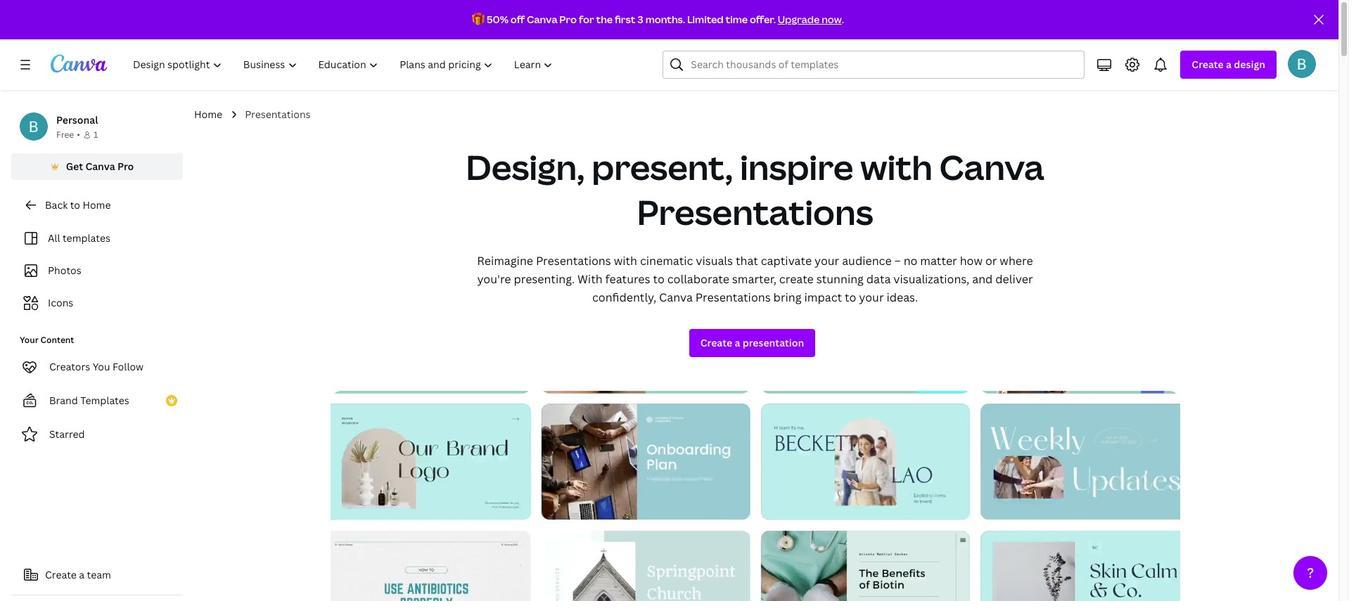 Task type: describe. For each thing, give the bounding box(es) containing it.
create for create a design
[[1192, 58, 1224, 71]]

your content
[[20, 334, 74, 346]]

.
[[842, 13, 844, 26]]

upgrade now button
[[778, 13, 842, 26]]

team
[[87, 568, 111, 582]]

deliver
[[996, 272, 1033, 287]]

Search search field
[[691, 51, 1076, 78]]

back to home
[[45, 198, 111, 212]]

presentations up with
[[536, 253, 611, 269]]

bring
[[774, 290, 802, 305]]

collaborate
[[667, 272, 730, 287]]

or
[[986, 253, 997, 269]]

presenting.
[[514, 272, 575, 287]]

create
[[779, 272, 814, 287]]

pro inside button
[[117, 160, 134, 173]]

presentation
[[743, 336, 804, 350]]

presentations down smarter,
[[696, 290, 771, 305]]

limited
[[687, 13, 724, 26]]

3
[[638, 13, 644, 26]]

0 horizontal spatial to
[[70, 198, 80, 212]]

features
[[605, 272, 650, 287]]

templates
[[63, 231, 110, 245]]

captivate
[[761, 253, 812, 269]]

time
[[726, 13, 748, 26]]

1
[[93, 129, 98, 141]]

1 horizontal spatial to
[[653, 272, 665, 287]]

follow
[[113, 360, 144, 374]]

home inside back to home link
[[83, 198, 111, 212]]

starred
[[49, 428, 85, 441]]

months.
[[646, 13, 685, 26]]

that
[[736, 253, 758, 269]]

icons link
[[20, 290, 174, 317]]

personal
[[56, 113, 98, 127]]

canva inside reimagine presentations with cinematic visuals that captivate your audience – no matter how or where you're presenting. with features to collaborate smarter, create stunning data visualizations, and deliver confidently, canva presentations bring impact to your ideas.
[[659, 290, 693, 305]]

starred link
[[11, 421, 183, 449]]

matter
[[921, 253, 957, 269]]

create a design button
[[1181, 51, 1277, 79]]

a for team
[[79, 568, 85, 582]]

design, present, inspire with canva presentations
[[466, 144, 1045, 235]]

all templates link
[[20, 225, 174, 252]]

brand
[[49, 394, 78, 407]]

with
[[578, 272, 603, 287]]

canva inside button
[[85, 160, 115, 173]]

a for presentation
[[735, 336, 740, 350]]

back
[[45, 198, 68, 212]]

confidently,
[[592, 290, 657, 305]]

1 horizontal spatial home
[[194, 108, 222, 121]]

ideas.
[[887, 290, 918, 305]]

get canva pro
[[66, 160, 134, 173]]

where
[[1000, 253, 1033, 269]]

🎁 50% off canva pro for the first 3 months. limited time offer. upgrade now .
[[472, 13, 844, 26]]

get canva pro button
[[11, 153, 183, 180]]

all templates
[[48, 231, 110, 245]]

you're
[[477, 272, 511, 287]]

cinematic
[[640, 253, 693, 269]]

0 vertical spatial your
[[815, 253, 840, 269]]

canva inside design, present, inspire with canva presentations
[[940, 144, 1045, 190]]

for
[[579, 13, 594, 26]]

the
[[596, 13, 613, 26]]

1 vertical spatial your
[[859, 290, 884, 305]]

get
[[66, 160, 83, 173]]

–
[[895, 253, 901, 269]]

brad klo image
[[1288, 50, 1316, 78]]



Task type: vqa. For each thing, say whether or not it's contained in the screenshot.
Create in the dropdown button
yes



Task type: locate. For each thing, give the bounding box(es) containing it.
pro
[[560, 13, 577, 26], [117, 160, 134, 173]]

first
[[615, 13, 636, 26]]

create a presentation
[[701, 336, 804, 350]]

presentations right home 'link' at the left of the page
[[245, 108, 311, 121]]

create inside dropdown button
[[1192, 58, 1224, 71]]

create a team
[[45, 568, 111, 582]]

to
[[70, 198, 80, 212], [653, 272, 665, 287], [845, 290, 856, 305]]

0 vertical spatial to
[[70, 198, 80, 212]]

1 vertical spatial to
[[653, 272, 665, 287]]

impact
[[805, 290, 842, 305]]

create for create a team
[[45, 568, 77, 582]]

presentations inside design, present, inspire with canva presentations
[[637, 189, 874, 235]]

offer.
[[750, 13, 776, 26]]

0 vertical spatial pro
[[560, 13, 577, 26]]

0 vertical spatial home
[[194, 108, 222, 121]]

2 horizontal spatial create
[[1192, 58, 1224, 71]]

create for create a presentation
[[701, 336, 732, 350]]

1 vertical spatial with
[[614, 253, 637, 269]]

your up stunning at the top of the page
[[815, 253, 840, 269]]

a for design
[[1226, 58, 1232, 71]]

0 vertical spatial with
[[861, 144, 933, 190]]

a
[[1226, 58, 1232, 71], [735, 336, 740, 350], [79, 568, 85, 582]]

1 horizontal spatial a
[[735, 336, 740, 350]]

all
[[48, 231, 60, 245]]

free •
[[56, 129, 80, 141]]

a inside button
[[79, 568, 85, 582]]

create a design
[[1192, 58, 1266, 71]]

your
[[20, 334, 39, 346]]

presentations
[[245, 108, 311, 121], [637, 189, 874, 235], [536, 253, 611, 269], [696, 290, 771, 305]]

1 horizontal spatial your
[[859, 290, 884, 305]]

presentations up that
[[637, 189, 874, 235]]

present,
[[592, 144, 733, 190]]

0 horizontal spatial home
[[83, 198, 111, 212]]

1 vertical spatial pro
[[117, 160, 134, 173]]

2 vertical spatial a
[[79, 568, 85, 582]]

1 vertical spatial create
[[701, 336, 732, 350]]

pro left for
[[560, 13, 577, 26]]

1 vertical spatial home
[[83, 198, 111, 212]]

data
[[867, 272, 891, 287]]

creators you follow
[[49, 360, 144, 374]]

with inside reimagine presentations with cinematic visuals that captivate your audience – no matter how or where you're presenting. with features to collaborate smarter, create stunning data visualizations, and deliver confidently, canva presentations bring impact to your ideas.
[[614, 253, 637, 269]]

0 horizontal spatial pro
[[117, 160, 134, 173]]

a left design
[[1226, 58, 1232, 71]]

create
[[1192, 58, 1224, 71], [701, 336, 732, 350], [45, 568, 77, 582]]

2 horizontal spatial to
[[845, 290, 856, 305]]

with
[[861, 144, 933, 190], [614, 253, 637, 269]]

brand templates link
[[11, 387, 183, 415]]

1 horizontal spatial create
[[701, 336, 732, 350]]

•
[[77, 129, 80, 141]]

reimagine presentations with cinematic visuals that captivate your audience – no matter how or where you're presenting. with features to collaborate smarter, create stunning data visualizations, and deliver confidently, canva presentations bring impact to your ideas.
[[477, 253, 1033, 305]]

0 horizontal spatial create
[[45, 568, 77, 582]]

home
[[194, 108, 222, 121], [83, 198, 111, 212]]

0 horizontal spatial a
[[79, 568, 85, 582]]

back to home link
[[11, 191, 183, 220]]

a inside dropdown button
[[1226, 58, 1232, 71]]

your down data
[[859, 290, 884, 305]]

🎁
[[472, 13, 485, 26]]

how
[[960, 253, 983, 269]]

2 horizontal spatial a
[[1226, 58, 1232, 71]]

now
[[822, 13, 842, 26]]

create a presentation link
[[689, 329, 816, 357]]

0 horizontal spatial with
[[614, 253, 637, 269]]

a inside 'link'
[[735, 336, 740, 350]]

content
[[41, 334, 74, 346]]

inspire
[[740, 144, 854, 190]]

0 vertical spatial a
[[1226, 58, 1232, 71]]

free
[[56, 129, 74, 141]]

0 horizontal spatial your
[[815, 253, 840, 269]]

0 vertical spatial create
[[1192, 58, 1224, 71]]

no
[[904, 253, 918, 269]]

to down stunning at the top of the page
[[845, 290, 856, 305]]

visualizations,
[[894, 272, 970, 287]]

upgrade
[[778, 13, 820, 26]]

smarter,
[[732, 272, 777, 287]]

visuals
[[696, 253, 733, 269]]

a left presentation
[[735, 336, 740, 350]]

None search field
[[663, 51, 1085, 79]]

create left presentation
[[701, 336, 732, 350]]

creators
[[49, 360, 90, 374]]

create inside 'link'
[[701, 336, 732, 350]]

with inside design, present, inspire with canva presentations
[[861, 144, 933, 190]]

stunning
[[817, 272, 864, 287]]

you
[[93, 360, 110, 374]]

create a team button
[[11, 561, 183, 590]]

and
[[973, 272, 993, 287]]

pro up back to home link
[[117, 160, 134, 173]]

create left design
[[1192, 58, 1224, 71]]

creators you follow link
[[11, 353, 183, 381]]

to right back
[[70, 198, 80, 212]]

home link
[[194, 107, 222, 122]]

photos link
[[20, 258, 174, 284]]

canva
[[527, 13, 558, 26], [940, 144, 1045, 190], [85, 160, 115, 173], [659, 290, 693, 305]]

50%
[[487, 13, 509, 26]]

top level navigation element
[[124, 51, 565, 79]]

templates
[[80, 394, 129, 407]]

icons
[[48, 296, 73, 310]]

1 horizontal spatial pro
[[560, 13, 577, 26]]

1 horizontal spatial with
[[861, 144, 933, 190]]

brand templates
[[49, 394, 129, 407]]

create inside button
[[45, 568, 77, 582]]

to down the cinematic
[[653, 272, 665, 287]]

off
[[511, 13, 525, 26]]

a left the team
[[79, 568, 85, 582]]

design,
[[466, 144, 585, 190]]

2 vertical spatial to
[[845, 290, 856, 305]]

audience
[[842, 253, 892, 269]]

1 vertical spatial a
[[735, 336, 740, 350]]

create left the team
[[45, 568, 77, 582]]

2 vertical spatial create
[[45, 568, 77, 582]]

design
[[1234, 58, 1266, 71]]

photos
[[48, 264, 81, 277]]

reimagine
[[477, 253, 533, 269]]



